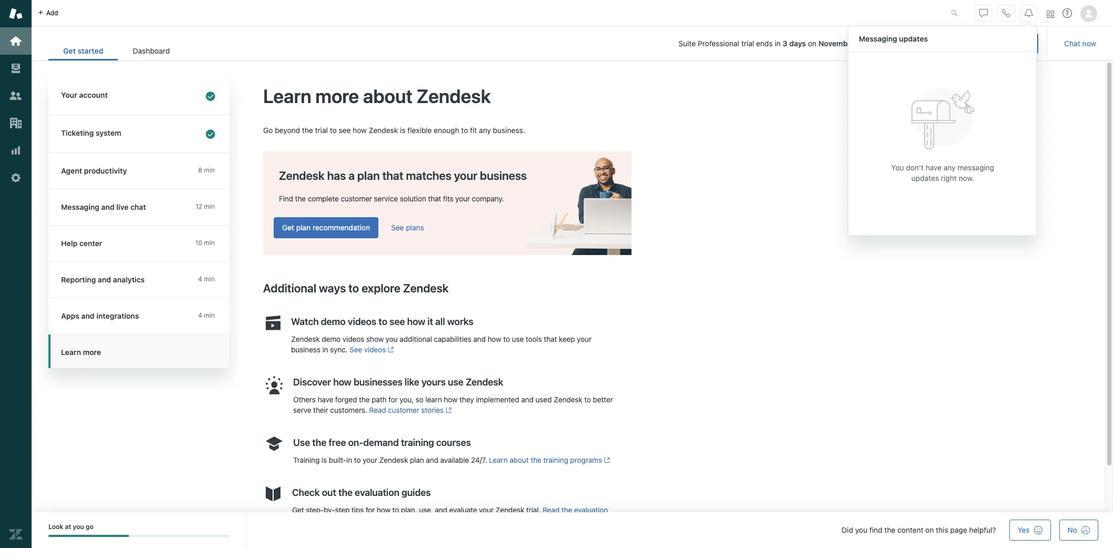 Task type: locate. For each thing, give the bounding box(es) containing it.
1 vertical spatial plan
[[296, 223, 311, 232]]

business down watch
[[291, 345, 320, 354]]

read for guides
[[543, 506, 559, 515]]

0 vertical spatial see
[[391, 223, 404, 232]]

2 vertical spatial that
[[544, 335, 557, 344]]

the right trial.
[[561, 506, 572, 515]]

1 horizontal spatial use
[[512, 335, 524, 344]]

watch
[[291, 316, 319, 327]]

1 horizontal spatial read
[[543, 506, 559, 515]]

see videos
[[350, 345, 386, 354]]

1 vertical spatial see
[[389, 316, 405, 327]]

plan left available
[[410, 456, 424, 465]]

to up has
[[330, 126, 337, 135]]

learn
[[263, 85, 311, 107], [61, 348, 81, 357], [489, 456, 508, 465]]

the right "find"
[[884, 526, 895, 535]]

0 vertical spatial (opens in a new tab) image
[[386, 347, 394, 353]]

your right evaluate
[[479, 506, 494, 515]]

see up a
[[339, 126, 351, 135]]

any up the right
[[944, 163, 956, 172]]

capabilities
[[434, 335, 471, 344]]

to down on-
[[354, 456, 361, 465]]

zendesk up the it
[[403, 281, 449, 295]]

plans right compare at the top of page
[[939, 39, 957, 48]]

plans inside see plans button
[[406, 223, 424, 232]]

1 vertical spatial see
[[350, 345, 362, 354]]

you right at
[[73, 523, 84, 531]]

1 vertical spatial that
[[428, 194, 441, 203]]

1 horizontal spatial have
[[926, 163, 942, 172]]

you right "show"
[[386, 335, 398, 344]]

videos up see videos
[[342, 335, 364, 344]]

get inside get plan recommendation button
[[282, 223, 294, 232]]

0 horizontal spatial have
[[318, 395, 333, 404]]

2 vertical spatial plan
[[410, 456, 424, 465]]

additional
[[263, 281, 316, 295]]

1 vertical spatial messaging
[[61, 203, 99, 212]]

go
[[263, 126, 273, 135]]

zendesk inside zendesk demo videos show you additional capabilities and how to use tools that keep your business in sync.
[[291, 335, 320, 344]]

zendesk support image
[[9, 7, 23, 21]]

0 vertical spatial training
[[401, 437, 434, 448]]

trial.
[[526, 506, 541, 515]]

0 horizontal spatial training
[[401, 437, 434, 448]]

customer down a
[[341, 194, 372, 203]]

learn inside learn more dropdown button
[[61, 348, 81, 357]]

button displays agent's chat status as invisible. image
[[979, 9, 988, 17]]

the right "use"
[[312, 437, 326, 448]]

the inside footer
[[884, 526, 895, 535]]

in left 3
[[775, 39, 781, 48]]

trial right beyond
[[315, 126, 328, 135]]

0 horizontal spatial (opens in a new tab) image
[[386, 347, 394, 353]]

0 vertical spatial videos
[[348, 316, 376, 327]]

0 vertical spatial use
[[512, 335, 524, 344]]

that left keep
[[544, 335, 557, 344]]

messaging for messaging and live chat
[[61, 203, 99, 212]]

customer down the you,
[[388, 406, 419, 415]]

you,
[[400, 395, 414, 404]]

1 vertical spatial have
[[318, 395, 333, 404]]

learn more button
[[48, 335, 227, 364]]

4 min for integrations
[[198, 312, 215, 319]]

tab list containing get started
[[48, 41, 185, 61]]

views image
[[9, 62, 23, 75]]

training
[[293, 456, 320, 465]]

ways
[[319, 281, 346, 295]]

more inside content-title "region"
[[315, 85, 359, 107]]

0 horizontal spatial on
[[808, 39, 816, 48]]

1 horizontal spatial see
[[391, 223, 404, 232]]

read inside read the evaluation guides
[[543, 506, 559, 515]]

complete
[[308, 194, 339, 203]]

stories
[[421, 406, 444, 415]]

plan right a
[[357, 169, 380, 183]]

chat
[[130, 203, 146, 212]]

1 vertical spatial guides
[[292, 516, 314, 525]]

and down the works
[[473, 335, 486, 344]]

tab list
[[48, 41, 185, 61]]

this
[[936, 526, 948, 535]]

plans inside compare plans button
[[939, 39, 957, 48]]

10 min
[[195, 239, 215, 247]]

business up company.
[[480, 169, 527, 183]]

1 vertical spatial get
[[282, 223, 294, 232]]

section
[[193, 33, 1038, 54]]

1 horizontal spatial messaging
[[859, 34, 897, 43]]

at
[[65, 523, 71, 531]]

agent productivity
[[61, 166, 127, 175]]

system
[[96, 128, 121, 137]]

0 vertical spatial trial
[[741, 39, 754, 48]]

solution
[[400, 194, 426, 203]]

videos for to
[[348, 316, 376, 327]]

to left tools
[[503, 335, 510, 344]]

on
[[808, 39, 816, 48], [925, 526, 934, 535]]

no
[[1068, 526, 1077, 535]]

for for evaluation
[[366, 506, 375, 515]]

have up the right
[[926, 163, 942, 172]]

in down on-
[[346, 456, 352, 465]]

keep
[[559, 335, 575, 344]]

to
[[330, 126, 337, 135], [461, 126, 468, 135], [348, 281, 359, 295], [379, 316, 387, 327], [503, 335, 510, 344], [584, 395, 591, 404], [354, 456, 361, 465], [392, 506, 399, 515]]

5 min from the top
[[204, 312, 215, 319]]

step-
[[306, 506, 324, 515]]

30,
[[857, 39, 868, 48]]

demand
[[363, 437, 399, 448]]

zendesk left trial.
[[496, 506, 524, 515]]

get started
[[63, 46, 103, 55]]

yes
[[1018, 526, 1030, 535]]

1 horizontal spatial more
[[315, 85, 359, 107]]

businesses
[[354, 377, 402, 388]]

plan
[[357, 169, 380, 183], [296, 223, 311, 232], [410, 456, 424, 465]]

tips
[[351, 506, 364, 515]]

2 4 from the top
[[198, 312, 202, 319]]

have
[[926, 163, 942, 172], [318, 395, 333, 404]]

updates
[[899, 34, 928, 43], [911, 173, 939, 182]]

apps
[[61, 312, 79, 321]]

trial left ends
[[741, 39, 754, 48]]

about right 24/7.
[[510, 456, 529, 465]]

updates down don't
[[911, 173, 939, 182]]

better
[[593, 395, 613, 404]]

footer
[[32, 513, 1113, 548]]

how left the it
[[407, 316, 425, 327]]

business.
[[493, 126, 525, 135]]

in left 'sync.'
[[322, 345, 328, 354]]

zendesk up enough
[[417, 85, 491, 107]]

built-
[[329, 456, 346, 465]]

0 horizontal spatial learn
[[61, 348, 81, 357]]

sync.
[[330, 345, 348, 354]]

learn about the training programs
[[489, 456, 602, 465]]

for inside others have forged the path for you, so learn how they implemented and used zendesk to better serve their customers.
[[388, 395, 398, 404]]

0 vertical spatial messaging
[[859, 34, 897, 43]]

4 min
[[198, 275, 215, 283], [198, 312, 215, 319]]

menu
[[848, 26, 1037, 238]]

and left the live on the top left of the page
[[101, 203, 114, 212]]

1 vertical spatial any
[[944, 163, 956, 172]]

is left flexible at the left top of the page
[[400, 126, 406, 135]]

programs
[[570, 456, 602, 465]]

0 horizontal spatial read
[[369, 406, 386, 415]]

2 horizontal spatial that
[[544, 335, 557, 344]]

any right fit
[[479, 126, 491, 135]]

get left started
[[63, 46, 76, 55]]

business inside zendesk demo videos show you additional capabilities and how to use tools that keep your business in sync.
[[291, 345, 320, 354]]

videos inside zendesk demo videos show you additional capabilities and how to use tools that keep your business in sync.
[[342, 335, 364, 344]]

find
[[869, 526, 882, 535]]

4 for reporting and analytics
[[198, 275, 202, 283]]

use left tools
[[512, 335, 524, 344]]

read right trial.
[[543, 506, 559, 515]]

admin image
[[9, 171, 23, 185]]

how left tools
[[488, 335, 501, 344]]

read down path
[[369, 406, 386, 415]]

get down find
[[282, 223, 294, 232]]

2 4 min from the top
[[198, 312, 215, 319]]

plans
[[939, 39, 957, 48], [406, 223, 424, 232]]

0 vertical spatial read
[[369, 406, 386, 415]]

plans for compare plans
[[939, 39, 957, 48]]

see for see videos
[[350, 345, 362, 354]]

1 vertical spatial about
[[510, 456, 529, 465]]

0 horizontal spatial guides
[[292, 516, 314, 525]]

0 vertical spatial in
[[775, 39, 781, 48]]

ends
[[756, 39, 773, 48]]

and left analytics on the bottom left of the page
[[98, 275, 111, 284]]

1 horizontal spatial in
[[346, 456, 352, 465]]

1 vertical spatial videos
[[342, 335, 364, 344]]

your inside zendesk demo videos show you additional capabilities and how to use tools that keep your business in sync.
[[577, 335, 592, 344]]

help center
[[61, 239, 102, 248]]

company.
[[472, 194, 504, 203]]

learn inside content-title "region"
[[263, 85, 311, 107]]

integrations
[[96, 312, 139, 321]]

messaging
[[859, 34, 897, 43], [61, 203, 99, 212]]

is left built-
[[322, 456, 327, 465]]

1 vertical spatial plans
[[406, 223, 424, 232]]

your down demand
[[363, 456, 377, 465]]

any inside you don't have any messaging updates right now.
[[944, 163, 956, 172]]

zendesk right used
[[554, 395, 582, 404]]

see right 'sync.'
[[350, 345, 362, 354]]

2 vertical spatial learn
[[489, 456, 508, 465]]

watch demo videos to see how it all works
[[291, 316, 473, 327]]

forged
[[335, 395, 357, 404]]

training left "programs"
[[543, 456, 568, 465]]

1 horizontal spatial (opens in a new tab) image
[[602, 457, 610, 464]]

how up (opens in a new tab) image
[[444, 395, 458, 404]]

and inside zendesk demo videos show you additional capabilities and how to use tools that keep your business in sync.
[[473, 335, 486, 344]]

the left path
[[359, 395, 370, 404]]

step
[[335, 506, 350, 515]]

min for live
[[204, 203, 215, 211]]

training up training is built-in to your zendesk plan and available 24/7.
[[401, 437, 434, 448]]

1 vertical spatial business
[[291, 345, 320, 354]]

0 horizontal spatial is
[[322, 456, 327, 465]]

to left fit
[[461, 126, 468, 135]]

add button
[[32, 0, 64, 26]]

0 horizontal spatial any
[[479, 126, 491, 135]]

0 vertical spatial business
[[480, 169, 527, 183]]

0 vertical spatial learn
[[263, 85, 311, 107]]

and left used
[[521, 395, 534, 404]]

1 horizontal spatial plan
[[357, 169, 380, 183]]

0 vertical spatial more
[[315, 85, 359, 107]]

0 horizontal spatial business
[[291, 345, 320, 354]]

0 horizontal spatial customer
[[341, 194, 372, 203]]

learn more
[[61, 348, 101, 357]]

get left step-
[[292, 506, 304, 515]]

0 vertical spatial see
[[339, 126, 351, 135]]

1 horizontal spatial on
[[925, 526, 934, 535]]

0 horizontal spatial use
[[448, 377, 463, 388]]

your right keep
[[577, 335, 592, 344]]

their
[[313, 406, 328, 415]]

0 horizontal spatial in
[[322, 345, 328, 354]]

1 horizontal spatial evaluation
[[574, 506, 608, 515]]

see down 'find the complete customer service solution that fits your company.' at the left top
[[391, 223, 404, 232]]

that up 'find the complete customer service solution that fits your company.' at the left top
[[382, 169, 403, 183]]

1 vertical spatial is
[[322, 456, 327, 465]]

for left the you,
[[388, 395, 398, 404]]

1 min from the top
[[204, 166, 215, 174]]

learn for learn about the training programs
[[489, 456, 508, 465]]

videos down "show"
[[364, 345, 386, 354]]

that left fits
[[428, 194, 441, 203]]

0 vertical spatial plans
[[939, 39, 957, 48]]

ticketing system
[[61, 128, 121, 137]]

messaging up "help center"
[[61, 203, 99, 212]]

others
[[293, 395, 316, 404]]

1 vertical spatial 4 min
[[198, 312, 215, 319]]

the inside read the evaluation guides
[[561, 506, 572, 515]]

min for analytics
[[204, 275, 215, 283]]

in inside zendesk demo videos show you additional capabilities and how to use tools that keep your business in sync.
[[322, 345, 328, 354]]

use the free on-demand training courses
[[293, 437, 471, 448]]

see inside see plans button
[[391, 223, 404, 232]]

plan down complete
[[296, 223, 311, 232]]

1 4 min from the top
[[198, 275, 215, 283]]

(opens in a new tab) image inside learn about the training programs link
[[602, 457, 610, 464]]

evaluation down "programs"
[[574, 506, 608, 515]]

0 vertical spatial 4
[[198, 275, 202, 283]]

evaluation up tips
[[355, 487, 399, 498]]

more inside dropdown button
[[83, 348, 101, 357]]

guides up get step-by-step tips for how to plan, use, and evaluate your zendesk trial.
[[402, 487, 431, 498]]

1 horizontal spatial guides
[[402, 487, 431, 498]]

use
[[293, 437, 310, 448]]

the up trial.
[[531, 456, 541, 465]]

0 horizontal spatial evaluation
[[355, 487, 399, 498]]

discover how businesses like yours use zendesk
[[293, 377, 503, 388]]

see for see plans
[[391, 223, 404, 232]]

see plans button
[[391, 223, 424, 233]]

0 horizontal spatial that
[[382, 169, 403, 183]]

yours
[[421, 377, 446, 388]]

now.
[[959, 173, 974, 182]]

(opens in a new tab) image
[[444, 407, 452, 414]]

2 min from the top
[[204, 203, 215, 211]]

did you find the content on this page helpful?
[[842, 526, 996, 535]]

use up they
[[448, 377, 463, 388]]

0 vertical spatial for
[[388, 395, 398, 404]]

on left 'this'
[[925, 526, 934, 535]]

0 horizontal spatial for
[[366, 506, 375, 515]]

have up their
[[318, 395, 333, 404]]

look at you go
[[48, 523, 94, 531]]

on right the days
[[808, 39, 816, 48]]

messaging right november
[[859, 34, 897, 43]]

get started image
[[9, 34, 23, 48]]

learn for learn more about zendesk
[[263, 85, 311, 107]]

0 vertical spatial guides
[[402, 487, 431, 498]]

1 vertical spatial demo
[[322, 335, 341, 344]]

for right tips
[[366, 506, 375, 515]]

zendesk up "implemented"
[[466, 377, 503, 388]]

(opens in a new tab) image for courses
[[602, 457, 610, 464]]

serve
[[293, 406, 311, 415]]

0 vertical spatial demo
[[321, 316, 346, 327]]

see up 'additional'
[[389, 316, 405, 327]]

others have forged the path for you, so learn how they implemented and used zendesk to better serve their customers.
[[293, 395, 613, 415]]

plan inside button
[[296, 223, 311, 232]]

1 vertical spatial trial
[[315, 126, 328, 135]]

0 vertical spatial get
[[63, 46, 76, 55]]

4
[[198, 275, 202, 283], [198, 312, 202, 319]]

page
[[950, 526, 967, 535]]

updates right 2023
[[899, 34, 928, 43]]

demo inside zendesk demo videos show you additional capabilities and how to use tools that keep your business in sync.
[[322, 335, 341, 344]]

1 vertical spatial evaluation
[[574, 506, 608, 515]]

(opens in a new tab) image
[[386, 347, 394, 353], [602, 457, 610, 464]]

1 4 from the top
[[198, 275, 202, 283]]

learn down the apps
[[61, 348, 81, 357]]

dashboard
[[133, 46, 170, 55]]

get
[[63, 46, 76, 55], [282, 223, 294, 232], [292, 506, 304, 515]]

0 horizontal spatial see
[[350, 345, 362, 354]]

in inside section
[[775, 39, 781, 48]]

1 horizontal spatial customer
[[388, 406, 419, 415]]

0 horizontal spatial messaging
[[61, 203, 99, 212]]

1 horizontal spatial plans
[[939, 39, 957, 48]]

1 horizontal spatial for
[[388, 395, 398, 404]]

plans down solution at top
[[406, 223, 424, 232]]

zendesk down watch
[[291, 335, 320, 344]]

0 vertical spatial 4 min
[[198, 275, 215, 283]]

content-title region
[[263, 84, 632, 109]]

business
[[480, 169, 527, 183], [291, 345, 320, 354]]

videos up "show"
[[348, 316, 376, 327]]

you right did
[[855, 526, 867, 535]]

1 horizontal spatial learn
[[263, 85, 311, 107]]

section containing suite professional trial ends in
[[193, 33, 1038, 54]]

compare plans button
[[897, 33, 966, 54]]

learn right 24/7.
[[489, 456, 508, 465]]

0 vertical spatial have
[[926, 163, 942, 172]]

get for get step-by-step tips for how to plan, use, and evaluate your zendesk trial.
[[292, 506, 304, 515]]

more
[[315, 85, 359, 107], [83, 348, 101, 357]]

4 min from the top
[[204, 275, 215, 283]]

1 vertical spatial for
[[366, 506, 375, 515]]

2 horizontal spatial learn
[[489, 456, 508, 465]]

2 horizontal spatial in
[[775, 39, 781, 48]]

guides down step-
[[292, 516, 314, 525]]

text image
[[526, 157, 632, 255]]

1 horizontal spatial trial
[[741, 39, 754, 48]]

progress bar image
[[48, 535, 129, 538]]

(opens in a new tab) image inside see videos link
[[386, 347, 394, 353]]

enough
[[434, 126, 459, 135]]

use,
[[419, 506, 433, 515]]

learn up beyond
[[263, 85, 311, 107]]

demo up 'sync.'
[[322, 335, 341, 344]]

your account
[[61, 91, 108, 99]]

zendesk image
[[9, 528, 23, 542]]

4 min for analytics
[[198, 275, 215, 283]]

1 horizontal spatial you
[[386, 335, 398, 344]]

0 horizontal spatial plans
[[406, 223, 424, 232]]

main element
[[0, 0, 32, 548]]

guides inside read the evaluation guides
[[292, 516, 314, 525]]

read the evaluation guides
[[292, 506, 608, 525]]

1 horizontal spatial training
[[543, 456, 568, 465]]

1 vertical spatial 4
[[198, 312, 202, 319]]

and
[[101, 203, 114, 212], [98, 275, 111, 284], [81, 312, 94, 321], [473, 335, 486, 344], [521, 395, 534, 404], [426, 456, 438, 465], [435, 506, 447, 515]]

reporting and analytics
[[61, 275, 145, 284]]

2 vertical spatial get
[[292, 506, 304, 515]]



Task type: vqa. For each thing, say whether or not it's contained in the screenshot.
use to the right
yes



Task type: describe. For each thing, give the bounding box(es) containing it.
trial inside section
[[741, 39, 754, 48]]

additional ways to explore zendesk
[[263, 281, 449, 295]]

matches
[[406, 169, 451, 183]]

started
[[78, 46, 103, 55]]

more for learn more about zendesk
[[315, 85, 359, 107]]

compare
[[906, 39, 937, 48]]

ticketing system button
[[48, 115, 227, 153]]

and inside others have forged the path for you, so learn how they implemented and used zendesk to better serve their customers.
[[521, 395, 534, 404]]

have inside others have forged the path for you, so learn how they implemented and used zendesk to better serve their customers.
[[318, 395, 333, 404]]

helpful?
[[969, 526, 996, 535]]

your up company.
[[454, 169, 477, 183]]

more for learn more
[[83, 348, 101, 357]]

learn for learn more
[[61, 348, 81, 357]]

show
[[366, 335, 384, 344]]

the right beyond
[[302, 126, 313, 135]]

min for integrations
[[204, 312, 215, 319]]

read for yours
[[369, 406, 386, 415]]

read customer stories link
[[369, 406, 452, 415]]

see videos link
[[350, 345, 394, 354]]

0 horizontal spatial trial
[[315, 126, 328, 135]]

to inside others have forged the path for you, so learn how they implemented and used zendesk to better serve their customers.
[[584, 395, 591, 404]]

2023
[[870, 39, 889, 48]]

1 vertical spatial training
[[543, 456, 568, 465]]

messaging
[[958, 163, 994, 172]]

recommendation
[[313, 223, 370, 232]]

available
[[440, 456, 469, 465]]

messaging updates
[[859, 34, 928, 43]]

to left plan,
[[392, 506, 399, 515]]

about inside content-title "region"
[[363, 85, 413, 107]]

training is built-in to your zendesk plan and available 24/7.
[[293, 456, 489, 465]]

how inside others have forged the path for you, so learn how they implemented and used zendesk to better serve their customers.
[[444, 395, 458, 404]]

to up "show"
[[379, 316, 387, 327]]

evaluation inside read the evaluation guides
[[574, 506, 608, 515]]

0 vertical spatial updates
[[899, 34, 928, 43]]

messaging and live chat
[[61, 203, 146, 212]]

videos for show
[[342, 335, 364, 344]]

your account button
[[48, 77, 227, 115]]

implemented
[[476, 395, 519, 404]]

reporting
[[61, 275, 96, 284]]

chat now button
[[1056, 33, 1105, 54]]

1 horizontal spatial business
[[480, 169, 527, 183]]

you inside zendesk demo videos show you additional capabilities and how to use tools that keep your business in sync.
[[386, 335, 398, 344]]

courses
[[436, 437, 471, 448]]

chat now
[[1064, 39, 1096, 48]]

2 horizontal spatial you
[[855, 526, 867, 535]]

8
[[198, 166, 202, 174]]

yes button
[[1009, 520, 1051, 541]]

on-
[[348, 437, 363, 448]]

and right the apps
[[81, 312, 94, 321]]

to right ways at the bottom
[[348, 281, 359, 295]]

so
[[416, 395, 423, 404]]

have inside you don't have any messaging updates right now.
[[926, 163, 942, 172]]

your account heading
[[48, 77, 229, 115]]

get for get plan recommendation
[[282, 223, 294, 232]]

they
[[459, 395, 474, 404]]

10
[[195, 239, 202, 247]]

check
[[292, 487, 320, 498]]

chat
[[1064, 39, 1080, 48]]

1 horizontal spatial see
[[389, 316, 405, 327]]

0 horizontal spatial you
[[73, 523, 84, 531]]

find
[[279, 194, 293, 203]]

0 vertical spatial customer
[[341, 194, 372, 203]]

zendesk has a plan that matches your business
[[279, 169, 527, 183]]

suite
[[679, 39, 696, 48]]

zendesk inside content-title "region"
[[417, 85, 491, 107]]

compare plans
[[906, 39, 957, 48]]

zendesk up find
[[279, 169, 325, 183]]

learn
[[425, 395, 442, 404]]

0 vertical spatial any
[[479, 126, 491, 135]]

get plan recommendation
[[282, 223, 370, 232]]

look
[[48, 523, 63, 531]]

zendesk inside others have forged the path for you, so learn how they implemented and used zendesk to better serve their customers.
[[554, 395, 582, 404]]

the inside others have forged the path for you, so learn how they implemented and used zendesk to better serve their customers.
[[359, 395, 370, 404]]

beyond
[[275, 126, 300, 135]]

customers image
[[9, 89, 23, 103]]

updates inside you don't have any messaging updates right now.
[[911, 173, 939, 182]]

customers.
[[330, 406, 367, 415]]

how down learn more about zendesk
[[353, 126, 367, 135]]

to inside zendesk demo videos show you additional capabilities and how to use tools that keep your business in sync.
[[503, 335, 510, 344]]

ticketing
[[61, 128, 94, 137]]

1 vertical spatial customer
[[388, 406, 419, 415]]

menu containing messaging updates
[[848, 26, 1037, 238]]

2 horizontal spatial plan
[[410, 456, 424, 465]]

the right find
[[295, 194, 306, 203]]

additional
[[400, 335, 432, 344]]

get help image
[[1063, 8, 1072, 18]]

footer containing did you find the content on this page helpful?
[[32, 513, 1113, 548]]

no button
[[1059, 520, 1098, 541]]

discover
[[293, 377, 331, 388]]

your right fits
[[455, 194, 470, 203]]

go
[[86, 523, 94, 531]]

and left available
[[426, 456, 438, 465]]

out
[[322, 487, 336, 498]]

flexible
[[408, 126, 432, 135]]

1 vertical spatial on
[[925, 526, 934, 535]]

notifications image
[[1025, 9, 1033, 17]]

works
[[447, 316, 473, 327]]

0 vertical spatial evaluation
[[355, 487, 399, 498]]

demo for watch
[[321, 316, 346, 327]]

zendesk down use the free on-demand training courses
[[379, 456, 408, 465]]

see plans
[[391, 223, 424, 232]]

0 vertical spatial that
[[382, 169, 403, 183]]

how inside zendesk demo videos show you additional capabilities and how to use tools that keep your business in sync.
[[488, 335, 501, 344]]

zendesk products image
[[1047, 10, 1054, 18]]

4 for apps and integrations
[[198, 312, 202, 319]]

read customer stories
[[369, 406, 444, 415]]

how up forged
[[333, 377, 351, 388]]

agent
[[61, 166, 82, 175]]

0 vertical spatial is
[[400, 126, 406, 135]]

0 vertical spatial on
[[808, 39, 816, 48]]

1 horizontal spatial about
[[510, 456, 529, 465]]

check out the evaluation guides
[[292, 487, 431, 498]]

for for like
[[388, 395, 398, 404]]

(opens in a new tab) image for it
[[386, 347, 394, 353]]

apps and integrations
[[61, 312, 139, 321]]

how left plan,
[[377, 506, 391, 515]]

dashboard tab
[[118, 41, 185, 61]]

zendesk down learn more about zendesk
[[369, 126, 398, 135]]

did
[[842, 526, 853, 535]]

1 horizontal spatial that
[[428, 194, 441, 203]]

free
[[329, 437, 346, 448]]

find the complete customer service solution that fits your company.
[[279, 194, 504, 203]]

get for get started
[[63, 46, 76, 55]]

your
[[61, 91, 77, 99]]

messaging for messaging updates
[[859, 34, 897, 43]]

a
[[348, 169, 355, 183]]

zendesk demo videos show you additional capabilities and how to use tools that keep your business in sync.
[[291, 335, 592, 354]]

right
[[941, 173, 957, 182]]

get step-by-step tips for how to plan, use, and evaluate your zendesk trial.
[[292, 506, 543, 515]]

and right use,
[[435, 506, 447, 515]]

November 30, 2023 text field
[[818, 39, 889, 48]]

tools
[[526, 335, 542, 344]]

organizations image
[[9, 116, 23, 130]]

path
[[372, 395, 387, 404]]

0 horizontal spatial see
[[339, 126, 351, 135]]

2 vertical spatial videos
[[364, 345, 386, 354]]

demo for zendesk
[[322, 335, 341, 344]]

3 min from the top
[[204, 239, 215, 247]]

progress-bar progress bar
[[48, 535, 229, 538]]

reporting image
[[9, 144, 23, 157]]

use inside zendesk demo videos show you additional capabilities and how to use tools that keep your business in sync.
[[512, 335, 524, 344]]

suite professional trial ends in 3 days on november 30, 2023
[[679, 39, 889, 48]]

plans for see plans
[[406, 223, 424, 232]]

that inside zendesk demo videos show you additional capabilities and how to use tools that keep your business in sync.
[[544, 335, 557, 344]]

2 vertical spatial in
[[346, 456, 352, 465]]

the right out
[[338, 487, 353, 498]]

days
[[789, 39, 806, 48]]

by-
[[324, 506, 335, 515]]

center
[[79, 239, 102, 248]]



